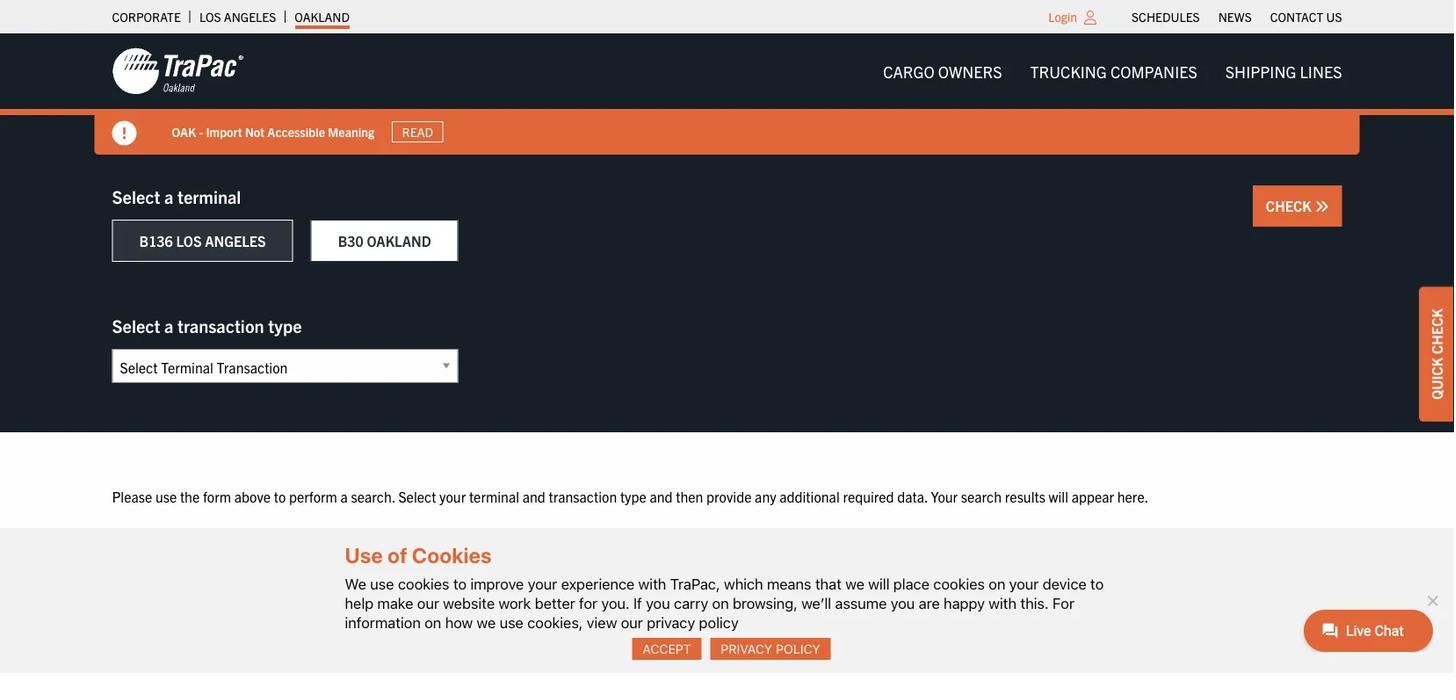 Task type: locate. For each thing, give the bounding box(es) containing it.
use down work
[[500, 614, 524, 631]]

terminal up cookies
[[469, 487, 519, 505]]

quick check link
[[1419, 287, 1455, 422]]

you right if
[[646, 594, 670, 612]]

1 vertical spatial transaction
[[549, 487, 617, 505]]

cookies
[[398, 575, 450, 593], [934, 575, 985, 593]]

0 horizontal spatial cookies
[[398, 575, 450, 593]]

0 vertical spatial use
[[155, 487, 177, 505]]

0 horizontal spatial we
[[477, 614, 496, 631]]

0 vertical spatial a
[[164, 185, 173, 207]]

1 vertical spatial on
[[712, 594, 729, 612]]

2800 7th street footer
[[0, 574, 1455, 673]]

assume
[[835, 594, 887, 612]]

a for transaction
[[164, 314, 173, 336]]

1 horizontal spatial on
[[712, 594, 729, 612]]

0 vertical spatial our
[[417, 594, 439, 612]]

not
[[245, 124, 265, 139]]

0 horizontal spatial to
[[274, 487, 286, 505]]

1 horizontal spatial solid image
[[1315, 200, 1329, 214]]

privacy policy
[[721, 641, 821, 656]]

7th
[[573, 647, 593, 665]]

select right search.
[[398, 487, 436, 505]]

1 horizontal spatial terminal
[[469, 487, 519, 505]]

oakland right los angeles link
[[295, 9, 350, 25]]

and
[[523, 487, 546, 505], [650, 487, 673, 505]]

accept
[[643, 641, 692, 656]]

quick
[[1428, 358, 1446, 400]]

1 vertical spatial angeles
[[205, 232, 266, 250]]

0 horizontal spatial with
[[639, 575, 667, 593]]

1 horizontal spatial you
[[891, 594, 915, 612]]

0 vertical spatial select
[[112, 185, 160, 207]]

1 horizontal spatial type
[[620, 487, 647, 505]]

if
[[634, 594, 642, 612]]

owners
[[938, 61, 1002, 81]]

1 vertical spatial terminal
[[469, 487, 519, 505]]

on up 'policy'
[[712, 594, 729, 612]]

1 vertical spatial our
[[621, 614, 643, 631]]

oak - import not accessible meaning
[[172, 124, 374, 139]]

contact us link
[[1271, 4, 1342, 29]]

your up better
[[528, 575, 557, 593]]

on left how
[[425, 614, 441, 631]]

-
[[199, 124, 203, 139]]

your up this.
[[1010, 575, 1039, 593]]

contact
[[1271, 9, 1324, 25]]

any
[[755, 487, 777, 505]]

0 vertical spatial solid image
[[112, 121, 137, 145]]

0 vertical spatial will
[[1049, 487, 1069, 505]]

companies
[[1111, 61, 1198, 81]]

search
[[961, 487, 1002, 505]]

0 vertical spatial we
[[846, 575, 865, 593]]

for
[[579, 594, 598, 612]]

0 vertical spatial oakland
[[295, 9, 350, 25]]

with left this.
[[989, 594, 1017, 612]]

2 cookies from the left
[[934, 575, 985, 593]]

los
[[199, 9, 221, 25], [176, 232, 202, 250]]

that
[[815, 575, 842, 593]]

will right results
[[1049, 487, 1069, 505]]

1 horizontal spatial cookies
[[934, 575, 985, 593]]

light image
[[1085, 11, 1097, 25]]

1 you from the left
[[646, 594, 670, 612]]

0 horizontal spatial and
[[523, 487, 546, 505]]

of
[[387, 543, 408, 567]]

0 vertical spatial angeles
[[224, 9, 276, 25]]

oakland image
[[112, 47, 244, 96]]

carry
[[674, 594, 709, 612]]

1 vertical spatial type
[[620, 487, 647, 505]]

a left search.
[[341, 487, 348, 505]]

cookies up happy
[[934, 575, 985, 593]]

1 vertical spatial we
[[477, 614, 496, 631]]

0 horizontal spatial you
[[646, 594, 670, 612]]

to up website
[[453, 575, 467, 593]]

news link
[[1219, 4, 1252, 29]]

on
[[989, 575, 1006, 593], [712, 594, 729, 612], [425, 614, 441, 631]]

0 vertical spatial los
[[199, 9, 221, 25]]

1 vertical spatial menu bar
[[869, 53, 1357, 89]]

oakland right b30
[[367, 232, 431, 250]]

terminal up "b136 los angeles"
[[178, 185, 241, 207]]

terminal
[[178, 185, 241, 207], [469, 487, 519, 505]]

check
[[1266, 197, 1315, 214], [1428, 309, 1446, 354]]

0 vertical spatial check
[[1266, 197, 1315, 214]]

2 you from the left
[[891, 594, 915, 612]]

we'll
[[802, 594, 832, 612]]

1 vertical spatial a
[[164, 314, 173, 336]]

1 vertical spatial select
[[112, 314, 160, 336]]

0 horizontal spatial type
[[268, 314, 302, 336]]

accept link
[[632, 638, 702, 660]]

import
[[206, 124, 242, 139]]

los right b136
[[176, 232, 202, 250]]

you down place
[[891, 594, 915, 612]]

cookies up make
[[398, 575, 450, 593]]

cargo owners
[[883, 61, 1002, 81]]

quick check
[[1428, 309, 1446, 400]]

menu bar containing cargo owners
[[869, 53, 1357, 89]]

solid image
[[112, 121, 137, 145], [1315, 200, 1329, 214]]

accessible
[[267, 124, 325, 139]]

angeles
[[224, 9, 276, 25], [205, 232, 266, 250]]

1 vertical spatial check
[[1428, 309, 1446, 354]]

select
[[112, 185, 160, 207], [112, 314, 160, 336], [398, 487, 436, 505]]

0 horizontal spatial check
[[1266, 197, 1315, 214]]

2 vertical spatial select
[[398, 487, 436, 505]]

1 horizontal spatial to
[[453, 575, 467, 593]]

1 horizontal spatial check
[[1428, 309, 1446, 354]]

provide
[[707, 487, 752, 505]]

1 horizontal spatial oakland
[[367, 232, 431, 250]]

please
[[112, 487, 152, 505]]

1 vertical spatial solid image
[[1315, 200, 1329, 214]]

select down b136
[[112, 314, 160, 336]]

0 vertical spatial transaction
[[178, 314, 264, 336]]

contact us
[[1271, 9, 1342, 25]]

your
[[440, 487, 466, 505], [528, 575, 557, 593], [1010, 575, 1039, 593]]

menu bar up shipping
[[1123, 4, 1352, 29]]

2 and from the left
[[650, 487, 673, 505]]

on left device
[[989, 575, 1006, 593]]

1 vertical spatial use
[[370, 575, 394, 593]]

to
[[274, 487, 286, 505], [453, 575, 467, 593], [1091, 575, 1104, 593]]

banner containing cargo owners
[[0, 33, 1455, 155]]

0 horizontal spatial terminal
[[178, 185, 241, 207]]

1 horizontal spatial and
[[650, 487, 673, 505]]

1 vertical spatial will
[[869, 575, 890, 593]]

use
[[345, 543, 383, 567]]

use left the the on the left bottom of page
[[155, 487, 177, 505]]

los up oakland image
[[199, 9, 221, 25]]

menu bar containing schedules
[[1123, 4, 1352, 29]]

we down website
[[477, 614, 496, 631]]

a
[[164, 185, 173, 207], [164, 314, 173, 336], [341, 487, 348, 505]]

b30
[[338, 232, 364, 250]]

use up make
[[370, 575, 394, 593]]

2 vertical spatial on
[[425, 614, 441, 631]]

transaction
[[178, 314, 264, 336], [549, 487, 617, 505]]

menu bar down light icon
[[869, 53, 1357, 89]]

1 vertical spatial with
[[989, 594, 1017, 612]]

oak
[[172, 124, 196, 139]]

2 horizontal spatial use
[[500, 614, 524, 631]]

menu bar
[[1123, 4, 1352, 29], [869, 53, 1357, 89]]

0 vertical spatial on
[[989, 575, 1006, 593]]

will up assume
[[869, 575, 890, 593]]

we
[[846, 575, 865, 593], [477, 614, 496, 631]]

then
[[676, 487, 703, 505]]

oakland
[[295, 9, 350, 25], [367, 232, 431, 250]]

1 vertical spatial oakland
[[367, 232, 431, 250]]

0 horizontal spatial will
[[869, 575, 890, 593]]

policy
[[776, 641, 821, 656]]

to right above
[[274, 487, 286, 505]]

news
[[1219, 9, 1252, 25]]

2 horizontal spatial on
[[989, 575, 1006, 593]]

2 vertical spatial a
[[341, 487, 348, 505]]

2 vertical spatial use
[[500, 614, 524, 631]]

0 horizontal spatial solid image
[[112, 121, 137, 145]]

means
[[767, 575, 812, 593]]

a up b136
[[164, 185, 173, 207]]

select up b136
[[112, 185, 160, 207]]

angeles down select a terminal
[[205, 232, 266, 250]]

1 horizontal spatial we
[[846, 575, 865, 593]]

read link
[[392, 121, 443, 143]]

appear
[[1072, 487, 1114, 505]]

your up cookies
[[440, 487, 466, 505]]

0 vertical spatial menu bar
[[1123, 4, 1352, 29]]

check inside button
[[1266, 197, 1315, 214]]

our down if
[[621, 614, 643, 631]]

the
[[180, 487, 200, 505]]

a down b136
[[164, 314, 173, 336]]

for
[[1053, 594, 1075, 612]]

select for select a terminal
[[112, 185, 160, 207]]

to right device
[[1091, 575, 1104, 593]]

a for terminal
[[164, 185, 173, 207]]

our right make
[[417, 594, 439, 612]]

0 vertical spatial with
[[639, 575, 667, 593]]

angeles left oakland link
[[224, 9, 276, 25]]

1 horizontal spatial with
[[989, 594, 1017, 612]]

with up if
[[639, 575, 667, 593]]

our
[[417, 594, 439, 612], [621, 614, 643, 631]]

we up assume
[[846, 575, 865, 593]]

0 horizontal spatial on
[[425, 614, 441, 631]]

banner
[[0, 33, 1455, 155]]



Task type: describe. For each thing, give the bounding box(es) containing it.
select a transaction type
[[112, 314, 302, 336]]

cargo
[[883, 61, 935, 81]]

0 horizontal spatial use
[[155, 487, 177, 505]]

check inside 'link'
[[1428, 309, 1446, 354]]

happy
[[944, 594, 985, 612]]

b136 los angeles
[[139, 232, 266, 250]]

we
[[345, 575, 366, 593]]

shipping lines link
[[1212, 53, 1357, 89]]

cargo owners link
[[869, 53, 1016, 89]]

1 horizontal spatial your
[[528, 575, 557, 593]]

required
[[843, 487, 894, 505]]

policy
[[699, 614, 739, 631]]

experience
[[561, 575, 635, 593]]

data.
[[898, 487, 928, 505]]

better
[[535, 594, 575, 612]]

privacy
[[721, 641, 773, 656]]

shipping
[[1226, 61, 1297, 81]]

los angeles link
[[199, 4, 276, 29]]

corporate link
[[112, 4, 181, 29]]

no image
[[1424, 592, 1441, 609]]

form
[[203, 487, 231, 505]]

us
[[1327, 9, 1342, 25]]

1 horizontal spatial transaction
[[549, 487, 617, 505]]

0 horizontal spatial your
[[440, 487, 466, 505]]

information
[[345, 614, 421, 631]]

0 vertical spatial terminal
[[178, 185, 241, 207]]

lines
[[1300, 61, 1342, 81]]

trapac,
[[670, 575, 720, 593]]

how
[[445, 614, 473, 631]]

view
[[587, 614, 617, 631]]

your
[[931, 487, 958, 505]]

place
[[894, 575, 930, 593]]

los angeles
[[199, 9, 276, 25]]

search.
[[351, 487, 395, 505]]

login
[[1049, 9, 1078, 25]]

0 vertical spatial type
[[268, 314, 302, 336]]

above
[[234, 487, 271, 505]]

you.
[[601, 594, 630, 612]]

2 horizontal spatial your
[[1010, 575, 1039, 593]]

cookies,
[[527, 614, 583, 631]]

read
[[402, 124, 433, 140]]

please use the form above to perform a search. select your terminal and transaction type and then provide any additional required data. your search results will appear here.
[[112, 487, 1149, 505]]

browsing,
[[733, 594, 798, 612]]

will inside use of cookies we use cookies to improve your experience with trapac, which means that we will place cookies on your device to help make our website work better for you. if you carry on browsing, we'll assume you are happy with this. for information on how we use cookies, view our privacy policy
[[869, 575, 890, 593]]

are
[[919, 594, 940, 612]]

login link
[[1049, 9, 1078, 25]]

0 horizontal spatial our
[[417, 594, 439, 612]]

2800 7th street
[[537, 647, 633, 665]]

use of cookies we use cookies to improve your experience with trapac, which means that we will place cookies on your device to help make our website work better for you. if you carry on browsing, we'll assume you are happy with this. for information on how we use cookies, view our privacy policy
[[345, 543, 1104, 631]]

results
[[1005, 487, 1046, 505]]

here.
[[1118, 487, 1149, 505]]

1 and from the left
[[523, 487, 546, 505]]

trucking companies
[[1031, 61, 1198, 81]]

improve
[[471, 575, 524, 593]]

cookies
[[412, 543, 492, 567]]

check button
[[1253, 185, 1342, 227]]

solid image inside the check button
[[1315, 200, 1329, 214]]

website
[[443, 594, 495, 612]]

trucking
[[1031, 61, 1107, 81]]

corporate
[[112, 9, 181, 25]]

b30 oakland
[[338, 232, 431, 250]]

0 horizontal spatial oakland
[[295, 9, 350, 25]]

oakland link
[[295, 4, 350, 29]]

device
[[1043, 575, 1087, 593]]

1 horizontal spatial our
[[621, 614, 643, 631]]

privacy
[[647, 614, 695, 631]]

additional
[[780, 487, 840, 505]]

angeles inside los angeles link
[[224, 9, 276, 25]]

select a terminal
[[112, 185, 241, 207]]

1 horizontal spatial will
[[1049, 487, 1069, 505]]

this.
[[1021, 594, 1049, 612]]

1 vertical spatial los
[[176, 232, 202, 250]]

2800
[[537, 647, 570, 665]]

schedules link
[[1132, 4, 1200, 29]]

privacy policy link
[[711, 638, 831, 660]]

b136
[[139, 232, 173, 250]]

trucking companies link
[[1016, 53, 1212, 89]]

shipping lines
[[1226, 61, 1342, 81]]

perform
[[289, 487, 337, 505]]

1 horizontal spatial use
[[370, 575, 394, 593]]

make
[[377, 594, 414, 612]]

work
[[499, 594, 531, 612]]

2 horizontal spatial to
[[1091, 575, 1104, 593]]

street
[[597, 647, 633, 665]]

which
[[724, 575, 763, 593]]

0 horizontal spatial transaction
[[178, 314, 264, 336]]

select for select a transaction type
[[112, 314, 160, 336]]

1 cookies from the left
[[398, 575, 450, 593]]

meaning
[[328, 124, 374, 139]]

schedules
[[1132, 9, 1200, 25]]

help
[[345, 594, 374, 612]]



Task type: vqa. For each thing, say whether or not it's contained in the screenshot.
track
no



